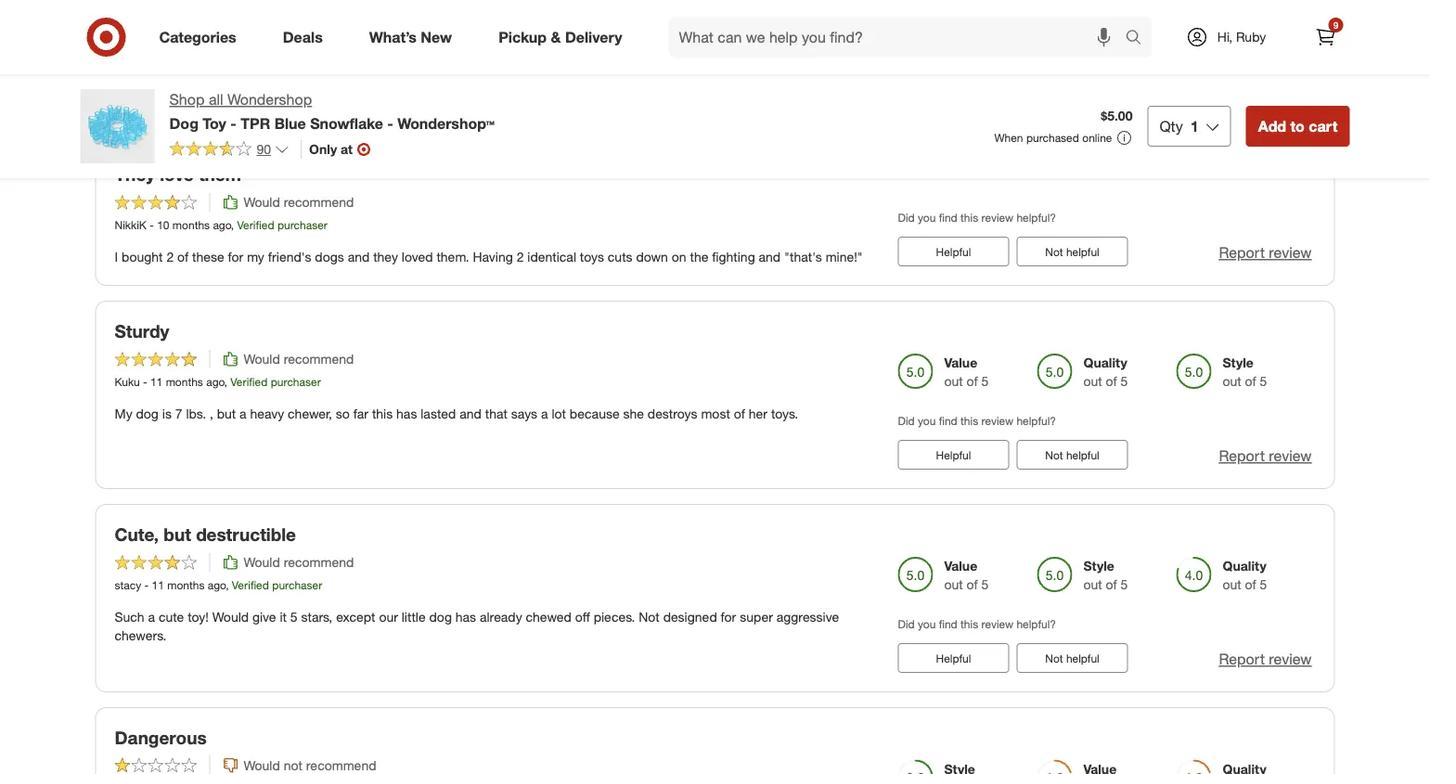 Task type: vqa. For each thing, say whether or not it's contained in the screenshot.
price inside 'Fisher-Price Laugh & Learn 4-In-1 Farm To Market Tractor'
no



Task type: describe. For each thing, give the bounding box(es) containing it.
would inside such a cute toy! would give it 5 stars, except our little dog has already chewed off pieces. not designed for super aggressive chewers.
[[212, 609, 249, 626]]

chewer,
[[288, 406, 332, 422]]

2 2 from the left
[[517, 249, 524, 266]]

1 out of 5 from the left
[[945, 14, 989, 30]]

pieces.
[[594, 609, 635, 626]]

back
[[595, 65, 623, 81]]

recommend right not
[[306, 758, 377, 774]]

because
[[570, 406, 620, 422]]

her
[[749, 406, 768, 422]]

not helpful button for destructible
[[1017, 644, 1129, 674]]

destroys
[[648, 406, 698, 422]]

wondershop™
[[398, 114, 495, 132]]

pickup
[[499, 28, 547, 46]]

1 horizontal spatial quality out of 5
[[1223, 558, 1268, 593]]

power
[[167, 65, 203, 81]]

sturdy
[[115, 321, 169, 342]]

dogs.
[[517, 46, 549, 62]]

she
[[623, 406, 644, 422]]

verified for sturdy
[[231, 375, 268, 389]]

9 link
[[1306, 17, 1347, 58]]

except
[[336, 609, 376, 626]]

10 months ago verified purchaser
[[171, 15, 342, 29]]

during
[[446, 65, 483, 81]]

"that's
[[785, 249, 822, 266]]

qty 1
[[1160, 117, 1199, 135]]

would for cute, but destructible
[[244, 555, 280, 571]]

pickup & delivery link
[[483, 17, 646, 58]]

tough
[[582, 46, 615, 62]]

search
[[1117, 30, 1162, 48]]

kuku
[[115, 375, 140, 389]]

stars,
[[301, 609, 333, 626]]

them.
[[437, 249, 469, 266]]

find for cute, but destructible
[[939, 618, 958, 632]]

down
[[636, 249, 668, 266]]

most
[[701, 406, 731, 422]]

- right toy
[[231, 114, 237, 132]]

already
[[480, 609, 522, 626]]

value for cute, but destructible
[[945, 558, 978, 575]]

report review button for they love them
[[1219, 243, 1312, 264]]

i bought 2 of these for my friend's dogs and they loved them. having 2 identical toys cuts down on the fighting and "that's mine!"
[[115, 249, 863, 266]]

0 vertical spatial style
[[1223, 355, 1254, 371]]

report for sturdy
[[1219, 448, 1265, 466]]

to down new
[[426, 46, 437, 62]]

ago for they love them
[[213, 219, 231, 233]]

this for they love them
[[961, 211, 979, 225]]

categories link
[[143, 17, 260, 58]]

report review for cute, but destructible
[[1219, 651, 1312, 669]]

2 vertical spatial my
[[247, 249, 264, 266]]

would recommend for they love them
[[244, 195, 354, 211]]

report for cute, but destructible
[[1219, 651, 1265, 669]]

online
[[1083, 131, 1113, 145]]

try
[[313, 65, 328, 81]]

lbs.
[[186, 406, 206, 422]]

they
[[373, 249, 398, 266]]

they
[[115, 164, 155, 185]]

them
[[199, 164, 241, 185]]

cute, but destructible
[[115, 524, 296, 545]]

1 find from the top
[[939, 54, 958, 68]]

having
[[473, 249, 513, 266]]

gsd.
[[243, 65, 272, 81]]

image of dog toy - tpr blue snowflake - wondershop™ image
[[80, 89, 155, 163]]

says
[[511, 406, 538, 422]]

not helpful for them
[[1046, 245, 1100, 259]]

flexible
[[645, 46, 685, 62]]

dogs
[[315, 249, 344, 266]]

helpful? for cute, but destructible
[[1017, 618, 1057, 632]]

0 vertical spatial my
[[496, 46, 514, 62]]

aggressive
[[777, 609, 839, 626]]

2 helpful from the top
[[1067, 448, 1100, 462]]

off
[[575, 609, 590, 626]]

has for cute, but destructible
[[456, 609, 476, 626]]

my
[[115, 406, 132, 422]]

helpful button for them
[[898, 237, 1010, 267]]

helpful button for destructible
[[898, 644, 1010, 674]]

1 you from the top
[[918, 54, 936, 68]]

&
[[551, 28, 561, 46]]

search button
[[1117, 17, 1162, 61]]

so
[[336, 406, 350, 422]]

verified for cute, but destructible
[[232, 579, 269, 593]]

and right back
[[627, 65, 649, 81]]

months up putting
[[187, 15, 224, 29]]

cart
[[1309, 117, 1338, 135]]

for inside such a cute toy! would give it 5 stars, except our little dog has already chewed off pieces. not designed for super aggressive chewers.
[[721, 609, 737, 626]]

that
[[485, 406, 508, 422]]

shop
[[169, 91, 205, 109]]

helpful? for they love them
[[1017, 211, 1057, 225]]

, for they love them
[[231, 219, 234, 233]]

11 for sturdy
[[150, 375, 163, 389]]

chewed
[[526, 609, 572, 626]]

add to cart button
[[1247, 106, 1350, 147]]

loved
[[402, 249, 433, 266]]

far
[[353, 406, 369, 422]]

would for sturdy
[[244, 351, 280, 368]]

90 link
[[169, 140, 290, 161]]

hi,
[[1218, 29, 1233, 45]]

to right up at the top right of page
[[806, 46, 818, 62]]

not inside such a cute toy! would give it 5 stars, except our little dog has already chewed off pieces. not designed for super aggressive chewers.
[[639, 609, 660, 626]]

0 horizontal spatial but
[[164, 524, 191, 545]]

more.
[[697, 65, 730, 81]]

, for cute, but destructible
[[226, 579, 229, 593]]

identical
[[528, 249, 577, 266]]

might
[[276, 65, 309, 81]]

would left not
[[244, 758, 280, 774]]

designed
[[664, 609, 717, 626]]

did you find this review helpful? for they love them
[[898, 211, 1057, 225]]

recommend for cute, but destructible
[[284, 555, 354, 571]]

5 inside such a cute toy! would give it 5 stars, except our little dog has already chewed off pieces. not designed for super aggressive chewers.
[[290, 609, 298, 626]]

to inside add to cart button
[[1291, 117, 1305, 135]]

11 for cute, but destructible
[[152, 579, 164, 593]]

destructible
[[196, 524, 296, 545]]

and up back
[[619, 46, 641, 62]]

tpr
[[241, 114, 270, 132]]

dog
[[169, 114, 199, 132]]

did for sturdy
[[898, 414, 915, 428]]

dogmom
[[115, 15, 161, 29]]

my dog is 7 lbs. , but a heavy chewer, so far this has lasted and that says a lot because she destroys most of her toys.
[[115, 406, 799, 422]]

would recommend for cute, but destructible
[[244, 555, 354, 571]]

purchased
[[1027, 131, 1080, 145]]

would for they love them
[[244, 195, 280, 211]]

value for sturdy
[[945, 355, 978, 371]]

- for sturdy
[[143, 375, 147, 389]]

also
[[553, 46, 578, 62]]

cuts
[[608, 249, 633, 266]]

find for sturdy
[[939, 414, 958, 428]]

enough
[[689, 46, 733, 62]]

did for they love them
[[898, 211, 915, 225]]

recommend for they love them
[[284, 195, 354, 211]]

pickup & delivery
[[499, 28, 623, 46]]

0 horizontal spatial my
[[222, 65, 239, 81]]

cute
[[159, 609, 184, 626]]

report review button for sturdy
[[1219, 446, 1312, 467]]

find for they love them
[[939, 211, 958, 225]]

2 out of 5 from the left
[[1084, 14, 1129, 30]]

blue
[[275, 114, 306, 132]]

toys
[[580, 249, 604, 266]]

freeze
[[347, 65, 382, 81]]

0 horizontal spatial style
[[1084, 558, 1115, 575]]

pumpkin,
[[298, 46, 352, 62]]

stacy
[[115, 579, 141, 593]]

ago for sturdy
[[206, 375, 224, 389]]



Task type: locate. For each thing, give the bounding box(es) containing it.
not for sturdy
[[1046, 448, 1064, 462]]

to right add
[[1291, 117, 1305, 135]]

0 vertical spatial bought
[[653, 65, 694, 81]]

1 horizontal spatial bought
[[653, 65, 694, 81]]

0 vertical spatial it
[[435, 65, 442, 81]]

0 horizontal spatial 2
[[167, 249, 174, 266]]

3 helpful? from the top
[[1017, 414, 1057, 428]]

- for they love them
[[150, 219, 154, 233]]

not for they love them
[[1046, 245, 1064, 259]]

snowflake
[[310, 114, 383, 132]]

ago
[[227, 15, 245, 29], [213, 219, 231, 233], [206, 375, 224, 389], [208, 579, 226, 593]]

1 vertical spatial but
[[164, 524, 191, 545]]

- for cute, but destructible
[[144, 579, 149, 593]]

months
[[187, 15, 224, 29], [173, 219, 210, 233], [166, 375, 203, 389], [167, 579, 205, 593]]

purchaser up friend's
[[278, 219, 328, 233]]

0 horizontal spatial quality
[[1084, 355, 1128, 371]]

report review for sturdy
[[1219, 448, 1312, 466]]

- right stacy
[[144, 579, 149, 593]]

this for sturdy
[[961, 414, 979, 428]]

3 report from the top
[[1219, 448, 1265, 466]]

0 vertical spatial value
[[945, 355, 978, 371]]

it
[[435, 65, 442, 81], [280, 609, 287, 626]]

did for cute, but destructible
[[898, 618, 915, 632]]

a left lot
[[541, 406, 548, 422]]

my down "pickup"
[[496, 46, 514, 62]]

qty
[[1160, 117, 1184, 135]]

1 vertical spatial helpful
[[936, 448, 972, 462]]

purchaser for cute, but destructible
[[272, 579, 322, 593]]

for left "super"
[[721, 609, 737, 626]]

1 vertical spatial 11
[[152, 579, 164, 593]]

would right toy!
[[212, 609, 249, 626]]

0 horizontal spatial the
[[487, 65, 505, 81]]

0 horizontal spatial for
[[151, 46, 166, 62]]

you for sturdy
[[918, 414, 936, 428]]

what's new link
[[354, 17, 476, 58]]

2 report from the top
[[1219, 244, 1265, 262]]

1 vertical spatial the
[[487, 65, 505, 81]]

it inside such a cute toy! would give it 5 stars, except our little dog has already chewed off pieces. not designed for super aggressive chewers.
[[280, 609, 287, 626]]

did you find this review helpful? for cute, but destructible
[[898, 618, 1057, 632]]

the right up at the top right of page
[[821, 46, 840, 62]]

purchaser up pumpkin,
[[292, 15, 342, 29]]

but right lbs.
[[217, 406, 236, 422]]

value out of 5 for sturdy
[[945, 355, 989, 390]]

helpful
[[1067, 245, 1100, 259], [1067, 448, 1100, 462], [1067, 652, 1100, 666]]

2 vertical spatial for
[[721, 609, 737, 626]]

helpful?
[[1017, 54, 1057, 68], [1017, 211, 1057, 225], [1017, 414, 1057, 428], [1017, 618, 1057, 632]]

0 horizontal spatial it
[[280, 609, 287, 626]]

1 horizontal spatial my
[[247, 249, 264, 266]]

but
[[217, 406, 236, 422], [164, 524, 191, 545]]

our
[[379, 609, 398, 626]]

of inside the great for putting peanut butter, pumpkin, or yogurt in to entertain my dogs. also tough and flexible enough to stand up to the chewing power of my gsd. might try to freeze water in it during the summer. went back and bought more.
[[207, 65, 218, 81]]

did
[[898, 54, 915, 68], [898, 211, 915, 225], [898, 414, 915, 428], [898, 618, 915, 632]]

would recommend for sturdy
[[244, 351, 354, 368]]

2 report review button from the top
[[1219, 243, 1312, 264]]

1 horizontal spatial for
[[228, 249, 243, 266]]

heavy
[[250, 406, 284, 422]]

helpful? for sturdy
[[1017, 414, 1057, 428]]

2 not helpful from the top
[[1046, 448, 1100, 462]]

1 horizontal spatial dog
[[429, 609, 452, 626]]

not helpful button for them
[[1017, 237, 1129, 267]]

it left during
[[435, 65, 442, 81]]

recommend down only
[[284, 195, 354, 211]]

0 vertical spatial helpful
[[936, 245, 972, 259]]

1 horizontal spatial quality
[[1223, 558, 1267, 575]]

only at
[[309, 141, 353, 157]]

10 right nikkik
[[157, 219, 169, 233]]

1 horizontal spatial the
[[690, 249, 709, 266]]

3 did you find this review helpful? from the top
[[898, 414, 1057, 428]]

4 did from the top
[[898, 618, 915, 632]]

delivery
[[565, 28, 623, 46]]

to left the stand
[[737, 46, 748, 62]]

0 horizontal spatial a
[[148, 609, 155, 626]]

toy!
[[188, 609, 209, 626]]

has left lasted at the bottom of the page
[[397, 406, 417, 422]]

months for sturdy
[[166, 375, 203, 389]]

helpful for them
[[1067, 245, 1100, 259]]

in
[[412, 46, 422, 62], [422, 65, 432, 81]]

2 helpful from the top
[[936, 448, 972, 462]]

2 vertical spatial would recommend
[[244, 555, 354, 571]]

little
[[402, 609, 426, 626]]

2 vertical spatial the
[[690, 249, 709, 266]]

you for they love them
[[918, 211, 936, 225]]

water
[[386, 65, 418, 81]]

3 not helpful from the top
[[1046, 652, 1100, 666]]

0 vertical spatial in
[[412, 46, 422, 62]]

dog right little
[[429, 609, 452, 626]]

1 2 from the left
[[167, 249, 174, 266]]

2 horizontal spatial my
[[496, 46, 514, 62]]

hi, ruby
[[1218, 29, 1267, 45]]

0 horizontal spatial dog
[[136, 406, 159, 422]]

1 vertical spatial quality out of 5
[[1223, 558, 1268, 593]]

2 vertical spatial helpful
[[936, 652, 972, 666]]

0 vertical spatial 10
[[171, 15, 184, 29]]

3 helpful from the top
[[936, 652, 972, 666]]

my left friend's
[[247, 249, 264, 266]]

ago for cute, but destructible
[[208, 579, 226, 593]]

1 vertical spatial for
[[228, 249, 243, 266]]

verified up the butter,
[[251, 15, 289, 29]]

0 vertical spatial helpful button
[[898, 237, 1010, 267]]

bought
[[653, 65, 694, 81], [122, 249, 163, 266]]

deals link
[[267, 17, 346, 58]]

0 vertical spatial quality
[[1084, 355, 1128, 371]]

recommend for sturdy
[[284, 351, 354, 368]]

bought down flexible
[[653, 65, 694, 81]]

months up these
[[173, 219, 210, 233]]

1 vertical spatial style
[[1084, 558, 1115, 575]]

2 find from the top
[[939, 211, 958, 225]]

2 vertical spatial not helpful
[[1046, 652, 1100, 666]]

when purchased online
[[995, 131, 1113, 145]]

1 vertical spatial helpful
[[1067, 448, 1100, 462]]

my
[[496, 46, 514, 62], [222, 65, 239, 81], [247, 249, 264, 266]]

stand
[[752, 46, 784, 62]]

1 horizontal spatial 10
[[171, 15, 184, 29]]

0 horizontal spatial quality out of 5
[[1084, 355, 1129, 390]]

3 would recommend from the top
[[244, 555, 354, 571]]

a
[[240, 406, 247, 422], [541, 406, 548, 422], [148, 609, 155, 626]]

1 vertical spatial has
[[456, 609, 476, 626]]

3 find from the top
[[939, 414, 958, 428]]

0 vertical spatial would recommend
[[244, 195, 354, 211]]

0 horizontal spatial has
[[397, 406, 417, 422]]

such a cute toy! would give it 5 stars, except our little dog has already chewed off pieces. not designed for super aggressive chewers.
[[115, 609, 839, 644]]

would recommend up stars,
[[244, 555, 354, 571]]

1 not helpful from the top
[[1046, 245, 1100, 259]]

2 horizontal spatial out of 5
[[1223, 14, 1268, 30]]

helpful for destructible
[[1067, 652, 1100, 666]]

bought inside the great for putting peanut butter, pumpkin, or yogurt in to entertain my dogs. also tough and flexible enough to stand up to the chewing power of my gsd. might try to freeze water in it during the summer. went back and bought more.
[[653, 65, 694, 81]]

1 helpful from the top
[[936, 245, 972, 259]]

0 horizontal spatial 10
[[157, 219, 169, 233]]

1 vertical spatial would recommend
[[244, 351, 354, 368]]

- right kuku
[[143, 375, 147, 389]]

purchaser up chewer,
[[271, 375, 321, 389]]

0 vertical spatial not helpful button
[[1017, 237, 1129, 267]]

2 would recommend from the top
[[244, 351, 354, 368]]

11
[[150, 375, 163, 389], [152, 579, 164, 593]]

1 vertical spatial it
[[280, 609, 287, 626]]

the right on
[[690, 249, 709, 266]]

What can we help you find? suggestions appear below search field
[[668, 17, 1130, 58]]

style out of 5
[[1223, 355, 1268, 390], [1084, 558, 1129, 593]]

0 vertical spatial the
[[821, 46, 840, 62]]

1 vertical spatial 10
[[157, 219, 169, 233]]

purchaser for sturdy
[[271, 375, 321, 389]]

2 report review from the top
[[1219, 244, 1312, 262]]

not for cute, but destructible
[[1046, 652, 1064, 666]]

4 report review button from the top
[[1219, 649, 1312, 671]]

wondershop
[[227, 91, 312, 109]]

mine!"
[[826, 249, 863, 266]]

4 you from the top
[[918, 618, 936, 632]]

2 value from the top
[[945, 558, 978, 575]]

out
[[945, 14, 964, 30], [1084, 14, 1103, 30], [1223, 14, 1242, 30], [945, 374, 964, 390], [1084, 374, 1103, 390], [1223, 374, 1242, 390], [945, 577, 964, 593], [1084, 577, 1103, 593], [1223, 577, 1242, 593]]

it right give
[[280, 609, 287, 626]]

1 would recommend from the top
[[244, 195, 354, 211]]

1 vertical spatial dog
[[429, 609, 452, 626]]

has for sturdy
[[397, 406, 417, 422]]

10 up putting
[[171, 15, 184, 29]]

2 horizontal spatial the
[[821, 46, 840, 62]]

months for cute, but destructible
[[167, 579, 205, 593]]

0 horizontal spatial style out of 5
[[1084, 558, 1129, 593]]

or
[[355, 46, 367, 62]]

2 vertical spatial not helpful button
[[1017, 644, 1129, 674]]

value out of 5 for cute, but destructible
[[945, 558, 989, 593]]

1 report review from the top
[[1219, 88, 1312, 106]]

it inside the great for putting peanut butter, pumpkin, or yogurt in to entertain my dogs. also tough and flexible enough to stand up to the chewing power of my gsd. might try to freeze water in it during the summer. went back and bought more.
[[435, 65, 442, 81]]

1 vertical spatial not helpful
[[1046, 448, 1100, 462]]

great for putting peanut butter, pumpkin, or yogurt in to entertain my dogs. also tough and flexible enough to stand up to the chewing power of my gsd. might try to freeze water in it during the summer. went back and bought more.
[[115, 46, 840, 81]]

lasted
[[421, 406, 456, 422]]

what's
[[369, 28, 417, 46]]

11 right kuku
[[150, 375, 163, 389]]

dog inside such a cute toy! would give it 5 stars, except our little dog has already chewed off pieces. not designed for super aggressive chewers.
[[429, 609, 452, 626]]

all
[[209, 91, 223, 109]]

report for they love them
[[1219, 244, 1265, 262]]

deals
[[283, 28, 323, 46]]

0 vertical spatial helpful
[[1067, 245, 1100, 259]]

0 vertical spatial dog
[[136, 406, 159, 422]]

1 vertical spatial not helpful button
[[1017, 441, 1129, 470]]

months for they love them
[[173, 219, 210, 233]]

1 horizontal spatial style
[[1223, 355, 1254, 371]]

0 vertical spatial quality out of 5
[[1084, 355, 1129, 390]]

4 helpful? from the top
[[1017, 618, 1057, 632]]

3 not helpful button from the top
[[1017, 644, 1129, 674]]

summer.
[[509, 65, 558, 81]]

and left "that's
[[759, 249, 781, 266]]

2 vertical spatial helpful button
[[898, 644, 1010, 674]]

did you find this review helpful?
[[898, 54, 1057, 68], [898, 211, 1057, 225], [898, 414, 1057, 428], [898, 618, 1057, 632]]

4 report from the top
[[1219, 651, 1265, 669]]

3 you from the top
[[918, 414, 936, 428]]

would recommend up friend's
[[244, 195, 354, 211]]

purchaser up stars,
[[272, 579, 322, 593]]

3 out of 5 from the left
[[1223, 14, 1268, 30]]

bought right i
[[122, 249, 163, 266]]

1 report review button from the top
[[1219, 86, 1312, 107]]

1 vertical spatial style out of 5
[[1084, 558, 1129, 593]]

3 helpful from the top
[[1067, 652, 1100, 666]]

recommend up stars,
[[284, 555, 354, 571]]

4 did you find this review helpful? from the top
[[898, 618, 1057, 632]]

chewing
[[115, 65, 163, 81]]

love
[[160, 164, 194, 185]]

1 horizontal spatial style out of 5
[[1223, 355, 1268, 390]]

1 vertical spatial value
[[945, 558, 978, 575]]

9
[[1334, 19, 1339, 31]]

at
[[341, 141, 353, 157]]

categories
[[159, 28, 237, 46]]

3 helpful button from the top
[[898, 644, 1010, 674]]

such
[[115, 609, 145, 626]]

0 vertical spatial 11
[[150, 375, 163, 389]]

0 vertical spatial has
[[397, 406, 417, 422]]

has left already
[[456, 609, 476, 626]]

recommend
[[284, 195, 354, 211], [284, 351, 354, 368], [284, 555, 354, 571], [306, 758, 377, 774]]

11 right stacy
[[152, 579, 164, 593]]

2 value out of 5 from the top
[[945, 558, 989, 593]]

1 vertical spatial value out of 5
[[945, 558, 989, 593]]

0 vertical spatial value out of 5
[[945, 355, 989, 390]]

not helpful for destructible
[[1046, 652, 1100, 666]]

dangerous
[[115, 727, 207, 749]]

, for sturdy
[[224, 375, 227, 389]]

4 find from the top
[[939, 618, 958, 632]]

for right these
[[228, 249, 243, 266]]

verified up heavy
[[231, 375, 268, 389]]

has inside such a cute toy! would give it 5 stars, except our little dog has already chewed off pieces. not designed for super aggressive chewers.
[[456, 609, 476, 626]]

-
[[231, 114, 237, 132], [387, 114, 393, 132], [150, 219, 154, 233], [143, 375, 147, 389], [144, 579, 149, 593]]

2 did you find this review helpful? from the top
[[898, 211, 1057, 225]]

3 report review button from the top
[[1219, 446, 1312, 467]]

1 horizontal spatial it
[[435, 65, 442, 81]]

in down what's new
[[412, 46, 422, 62]]

1 not helpful button from the top
[[1017, 237, 1129, 267]]

stacy - 11 months ago , verified purchaser
[[115, 579, 322, 593]]

1 helpful button from the top
[[898, 237, 1010, 267]]

2 helpful? from the top
[[1017, 211, 1057, 225]]

1 helpful from the top
[[1067, 245, 1100, 259]]

4 report review from the top
[[1219, 651, 1312, 669]]

1 horizontal spatial but
[[217, 406, 236, 422]]

- right nikkik
[[150, 219, 154, 233]]

cute,
[[115, 524, 159, 545]]

in right water
[[422, 65, 432, 81]]

a inside such a cute toy! would give it 5 stars, except our little dog has already chewed off pieces. not designed for super aggressive chewers.
[[148, 609, 155, 626]]

1 vertical spatial in
[[422, 65, 432, 81]]

not
[[284, 758, 303, 774]]

helpful for destructible
[[936, 652, 972, 666]]

toy
[[203, 114, 226, 132]]

chewers.
[[115, 628, 167, 644]]

went
[[562, 65, 591, 81]]

for
[[151, 46, 166, 62], [228, 249, 243, 266], [721, 609, 737, 626]]

3 report review from the top
[[1219, 448, 1312, 466]]

yogurt
[[371, 46, 408, 62]]

1 vertical spatial bought
[[122, 249, 163, 266]]

you for cute, but destructible
[[918, 618, 936, 632]]

i
[[115, 249, 118, 266]]

add to cart
[[1259, 117, 1338, 135]]

super
[[740, 609, 773, 626]]

0 horizontal spatial bought
[[122, 249, 163, 266]]

0 horizontal spatial out of 5
[[945, 14, 989, 30]]

1 vertical spatial my
[[222, 65, 239, 81]]

this for cute, but destructible
[[961, 618, 979, 632]]

up
[[788, 46, 803, 62]]

1 did you find this review helpful? from the top
[[898, 54, 1057, 68]]

2 not helpful button from the top
[[1017, 441, 1129, 470]]

1 vertical spatial helpful button
[[898, 441, 1010, 470]]

would up nikkik - 10 months ago , verified purchaser
[[244, 195, 280, 211]]

style
[[1223, 355, 1254, 371], [1084, 558, 1115, 575]]

and left 'they' at top left
[[348, 249, 370, 266]]

1
[[1191, 117, 1199, 135]]

report review button for cute, but destructible
[[1219, 649, 1312, 671]]

5
[[982, 14, 989, 30], [1121, 14, 1129, 30], [1261, 14, 1268, 30], [982, 374, 989, 390], [1121, 374, 1129, 390], [1261, 374, 1268, 390], [982, 577, 989, 593], [1121, 577, 1129, 593], [1261, 577, 1268, 593], [290, 609, 298, 626]]

2 vertical spatial helpful
[[1067, 652, 1100, 666]]

what's new
[[369, 28, 452, 46]]

2 helpful button from the top
[[898, 441, 1010, 470]]

1 horizontal spatial out of 5
[[1084, 14, 1129, 30]]

and left that
[[460, 406, 482, 422]]

1 helpful? from the top
[[1017, 54, 1057, 68]]

a left heavy
[[240, 406, 247, 422]]

fighting
[[712, 249, 755, 266]]

would down destructible
[[244, 555, 280, 571]]

3 did from the top
[[898, 414, 915, 428]]

for inside the great for putting peanut butter, pumpkin, or yogurt in to entertain my dogs. also tough and flexible enough to stand up to the chewing power of my gsd. might try to freeze water in it during the summer. went back and bought more.
[[151, 46, 166, 62]]

2 did from the top
[[898, 211, 915, 225]]

1 value from the top
[[945, 355, 978, 371]]

but right cute,
[[164, 524, 191, 545]]

verified for they love them
[[237, 219, 274, 233]]

only
[[309, 141, 337, 157]]

verified up give
[[232, 579, 269, 593]]

2 left these
[[167, 249, 174, 266]]

not helpful button
[[1017, 237, 1129, 267], [1017, 441, 1129, 470], [1017, 644, 1129, 674]]

1 vertical spatial quality
[[1223, 558, 1267, 575]]

would
[[244, 195, 280, 211], [244, 351, 280, 368], [244, 555, 280, 571], [212, 609, 249, 626], [244, 758, 280, 774]]

0 vertical spatial but
[[217, 406, 236, 422]]

0 vertical spatial style out of 5
[[1223, 355, 1268, 390]]

for up chewing in the left top of the page
[[151, 46, 166, 62]]

2 you from the top
[[918, 211, 936, 225]]

1 horizontal spatial has
[[456, 609, 476, 626]]

1 horizontal spatial a
[[240, 406, 247, 422]]

helpful for them
[[936, 245, 972, 259]]

1 horizontal spatial 2
[[517, 249, 524, 266]]

verified
[[251, 15, 289, 29], [237, 219, 274, 233], [231, 375, 268, 389], [232, 579, 269, 593]]

1 value out of 5 from the top
[[945, 355, 989, 390]]

purchaser for they love them
[[278, 219, 328, 233]]

2 right having
[[517, 249, 524, 266]]

would up kuku - 11 months ago , verified purchaser
[[244, 351, 280, 368]]

a left cute at left
[[148, 609, 155, 626]]

dog left is at the bottom left
[[136, 406, 159, 422]]

did you find this review helpful? for sturdy
[[898, 414, 1057, 428]]

not
[[1046, 245, 1064, 259], [1046, 448, 1064, 462], [639, 609, 660, 626], [1046, 652, 1064, 666]]

would recommend up chewer,
[[244, 351, 354, 368]]

verified up friend's
[[237, 219, 274, 233]]

the right during
[[487, 65, 505, 81]]

1 did from the top
[[898, 54, 915, 68]]

0 vertical spatial not helpful
[[1046, 245, 1100, 259]]

new
[[421, 28, 452, 46]]

report
[[1219, 88, 1265, 106], [1219, 244, 1265, 262], [1219, 448, 1265, 466], [1219, 651, 1265, 669]]

months up 7
[[166, 375, 203, 389]]

1 report from the top
[[1219, 88, 1265, 106]]

- right snowflake
[[387, 114, 393, 132]]

2 horizontal spatial a
[[541, 406, 548, 422]]

butter,
[[258, 46, 295, 62]]

months up toy!
[[167, 579, 205, 593]]

peanut
[[214, 46, 255, 62]]

recommend up chewer,
[[284, 351, 354, 368]]

to right try
[[331, 65, 343, 81]]

0 vertical spatial for
[[151, 46, 166, 62]]

2 horizontal spatial for
[[721, 609, 737, 626]]

great
[[115, 46, 147, 62]]

report review for they love them
[[1219, 244, 1312, 262]]

my down peanut
[[222, 65, 239, 81]]



